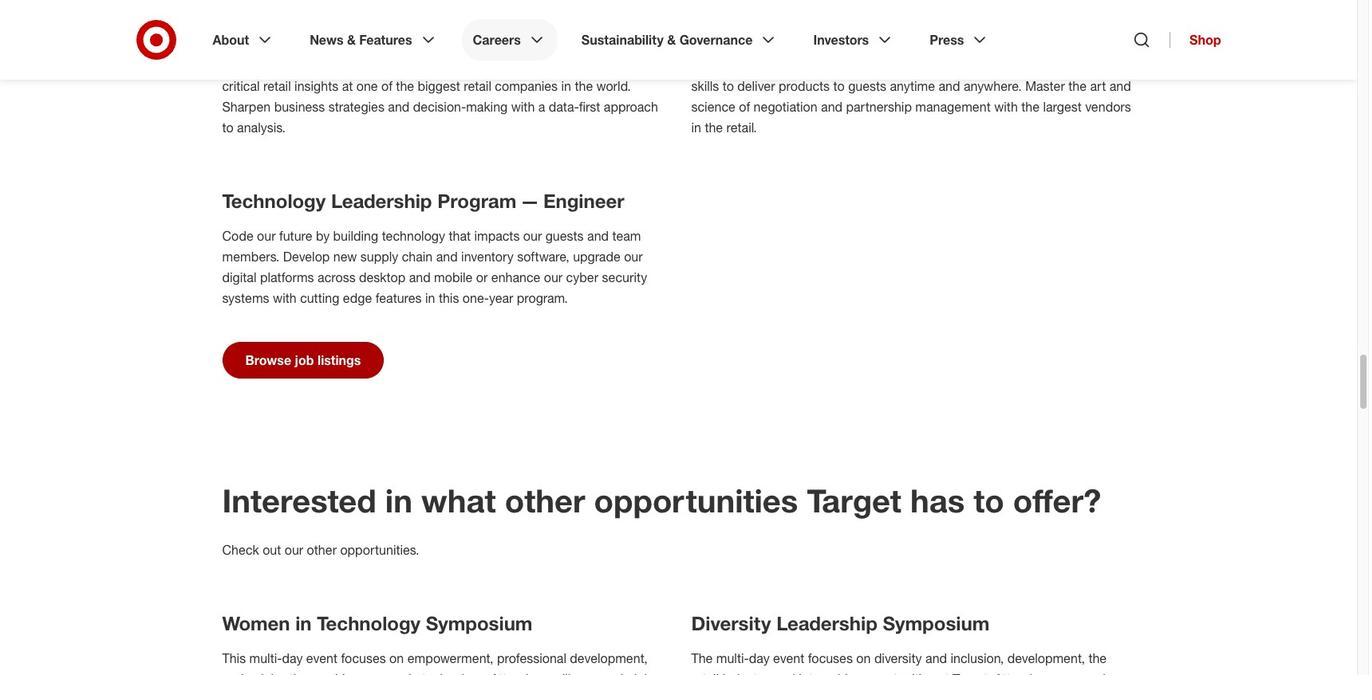 Task type: locate. For each thing, give the bounding box(es) containing it.
1 horizontal spatial other
[[505, 482, 585, 520]]

2 multi- from the left
[[716, 651, 749, 667]]

program up beyond
[[507, 19, 586, 43]]

2 development, from the left
[[1007, 651, 1085, 667]]

1 development, from the left
[[570, 651, 648, 667]]

at left target.
[[939, 672, 949, 676]]

with for inventory analyst
[[994, 99, 1018, 115]]

1 focuses from the left
[[341, 651, 386, 667]]

multi-
[[249, 651, 282, 667], [716, 651, 749, 667]]

day for diversity
[[749, 651, 770, 667]]

1 vertical spatial opportunities
[[859, 672, 935, 676]]

0 vertical spatial program
[[507, 19, 586, 43]]

1 day from the left
[[282, 651, 303, 667]]

1 attendees from the left
[[491, 672, 549, 676]]

anytime
[[890, 78, 935, 94]]

2 attendees from the left
[[995, 672, 1053, 676]]

analyst up line
[[782, 19, 849, 43]]

technology up future
[[222, 189, 326, 213]]

development, right inclusion,
[[1007, 651, 1085, 667]]

0 horizontal spatial multi-
[[249, 651, 282, 667]]

on inside the multi-day event focuses on diversity and inclusion, development, the retail industry, and internship opportunities at target. attendees engage i
[[856, 651, 871, 667]]

impact
[[691, 58, 731, 74]]

0 horizontal spatial focuses
[[341, 651, 386, 667]]

governance
[[680, 32, 753, 48]]

analyst
[[309, 19, 377, 43], [782, 19, 849, 43]]

program up that
[[437, 189, 516, 213]]

1 engage from the left
[[574, 672, 617, 676]]

and up management
[[939, 78, 960, 94]]

0 horizontal spatial deliver
[[622, 58, 660, 74]]

about
[[213, 32, 249, 48]]

and right 'diversity'
[[926, 651, 947, 667]]

1 horizontal spatial guests
[[848, 78, 887, 94]]

1 horizontal spatial by
[[824, 58, 838, 74]]

1 horizontal spatial development,
[[1007, 651, 1085, 667]]

will
[[553, 672, 571, 676]]

across up biggest on the left of the page
[[394, 58, 432, 74]]

and down this
[[222, 672, 244, 676]]

1 symposium from the left
[[426, 612, 533, 636]]

interested
[[222, 482, 376, 520]]

guests up the software,
[[546, 228, 584, 244]]

0 horizontal spatial analyst
[[309, 19, 377, 43]]

at inside the multi-day event focuses on diversity and inclusion, development, the retail industry, and internship opportunities at target. attendees engage i
[[939, 672, 949, 676]]

with for financial analyst development program
[[511, 99, 535, 115]]

with inside leverage financial knowledge across sales, operations and beyond to deliver critical retail insights at one of the biggest retail companies in the world. sharpen business strategies and decision-making with a data-first approach to analysis.
[[511, 99, 535, 115]]

1 vertical spatial guests
[[546, 228, 584, 244]]

financial analyst development program
[[222, 19, 594, 43]]

multi- up celebrating
[[249, 651, 282, 667]]

desktop
[[359, 270, 406, 286]]

0 horizontal spatial opportunities
[[594, 482, 798, 520]]

0 vertical spatial opportunities
[[594, 482, 798, 520]]

1 horizontal spatial at
[[939, 672, 949, 676]]

leverage
[[222, 58, 274, 74]]

attendees down inclusion,
[[995, 672, 1053, 676]]

line
[[801, 58, 821, 74]]

development, up will
[[570, 651, 648, 667]]

bottom
[[756, 58, 797, 74]]

by
[[824, 58, 838, 74], [316, 228, 330, 244]]

0 vertical spatial across
[[394, 58, 432, 74]]

day up celebrating
[[282, 651, 303, 667]]

attendees
[[491, 672, 549, 676], [995, 672, 1053, 676]]

focuses for leadership
[[808, 651, 853, 667]]

has
[[910, 482, 965, 520]]

one-
[[463, 291, 489, 307]]

other
[[505, 482, 585, 520], [307, 543, 337, 559]]

0 horizontal spatial with
[[273, 291, 297, 307]]

focuses for in
[[341, 651, 386, 667]]

sustainability
[[582, 32, 664, 48]]

0 horizontal spatial guests
[[546, 228, 584, 244]]

2 analyst from the left
[[782, 19, 849, 43]]

deliver down bottom
[[737, 78, 775, 94]]

day inside the multi-day event focuses on diversity and inclusion, development, the retail industry, and internship opportunities at target. attendees engage i
[[749, 651, 770, 667]]

0 horizontal spatial across
[[318, 270, 356, 286]]

world.
[[597, 78, 631, 94]]

focuses
[[341, 651, 386, 667], [808, 651, 853, 667]]

beyond
[[561, 58, 604, 74]]

focuses up internship
[[808, 651, 853, 667]]

and down products
[[821, 99, 843, 115]]

in inside code our future by building technology that impacts our guests and team members. develop new supply chain and inventory software, upgrade our digital platforms across desktop and mobile or enhance our cyber security systems with cutting edge features in this one-year program.
[[425, 291, 435, 307]]

1 horizontal spatial with
[[511, 99, 535, 115]]

our up the software,
[[523, 228, 542, 244]]

diversity leadership symposium
[[691, 612, 995, 636]]

0 horizontal spatial engage
[[574, 672, 617, 676]]

day for women
[[282, 651, 303, 667]]

& inside sustainability & governance link
[[667, 32, 676, 48]]

internship
[[799, 672, 855, 676]]

celebrating
[[247, 672, 311, 676]]

0 horizontal spatial at
[[342, 78, 353, 94]]

across inside code our future by building technology that impacts our guests and team members. develop new supply chain and inventory software, upgrade our digital platforms across desktop and mobile or enhance our cyber security systems with cutting edge features in this one-year program.
[[318, 270, 356, 286]]

0 vertical spatial of
[[381, 78, 393, 94]]

retail up business
[[263, 78, 291, 94]]

multi- inside the multi-day event focuses on diversity and inclusion, development, the retail industry, and internship opportunities at target. attendees engage i
[[716, 651, 749, 667]]

0 vertical spatial leadership
[[331, 189, 432, 213]]

retail for financial
[[263, 78, 291, 94]]

2 on from the left
[[856, 651, 871, 667]]

0 horizontal spatial on
[[389, 651, 404, 667]]

on inside the this multi-day event focuses on empowerment, professional development, and celebrating aspiring women in technology. attendees will engage in jo
[[389, 651, 404, 667]]

check
[[222, 543, 259, 559]]

2 horizontal spatial retail
[[691, 672, 719, 676]]

development, inside the multi-day event focuses on diversity and inclusion, development, the retail industry, and internship opportunities at target. attendees engage i
[[1007, 651, 1085, 667]]

0 horizontal spatial attendees
[[491, 672, 549, 676]]

multi- for diversity
[[716, 651, 749, 667]]

about link
[[201, 19, 286, 61]]

at left "one"
[[342, 78, 353, 94]]

attendees inside the multi-day event focuses on diversity and inclusion, development, the retail industry, and internship opportunities at target. attendees engage i
[[995, 672, 1053, 676]]

engage
[[574, 672, 617, 676], [1057, 672, 1099, 676]]

careers
[[473, 32, 521, 48]]

1 horizontal spatial attendees
[[995, 672, 1053, 676]]

leadership up internship
[[777, 612, 878, 636]]

with down platforms
[[273, 291, 297, 307]]

in inside impact the bottom line by applying financial, analytical and communication skills to deliver products to guests anytime and anywhere. master the art and science of negotiation and partnership management with the largest vendors in the retail.
[[691, 120, 701, 136]]

sales,
[[436, 58, 468, 74]]

at inside leverage financial knowledge across sales, operations and beyond to deliver critical retail insights at one of the biggest retail companies in the world. sharpen business strategies and decision-making with a data-first approach to analysis.
[[342, 78, 353, 94]]

our down team
[[624, 249, 643, 265]]

0 vertical spatial deliver
[[622, 58, 660, 74]]

1 vertical spatial deliver
[[737, 78, 775, 94]]

1 horizontal spatial analyst
[[782, 19, 849, 43]]

shop link
[[1170, 32, 1221, 48]]

&
[[347, 32, 356, 48], [667, 32, 676, 48]]

across inside leverage financial knowledge across sales, operations and beyond to deliver critical retail insights at one of the biggest retail companies in the world. sharpen business strategies and decision-making with a data-first approach to analysis.
[[394, 58, 432, 74]]

leadership for diversity
[[777, 612, 878, 636]]

and up anywhere. in the top right of the page
[[1004, 58, 1026, 74]]

1 horizontal spatial symposium
[[883, 612, 990, 636]]

analyst up knowledge
[[309, 19, 377, 43]]

master
[[1025, 78, 1065, 94]]

0 vertical spatial guests
[[848, 78, 887, 94]]

0 horizontal spatial day
[[282, 651, 303, 667]]

listings
[[318, 353, 361, 369]]

1 horizontal spatial deliver
[[737, 78, 775, 94]]

program.
[[517, 291, 568, 307]]

focuses up women
[[341, 651, 386, 667]]

1 on from the left
[[389, 651, 404, 667]]

0 horizontal spatial development,
[[570, 651, 648, 667]]

multi- up industry,
[[716, 651, 749, 667]]

with left a
[[511, 99, 535, 115]]

2 day from the left
[[749, 651, 770, 667]]

with
[[511, 99, 535, 115], [994, 99, 1018, 115], [273, 291, 297, 307]]

1 horizontal spatial of
[[739, 99, 750, 115]]

across down "new"
[[318, 270, 356, 286]]

deliver down sustainability
[[622, 58, 660, 74]]

program
[[507, 19, 586, 43], [437, 189, 516, 213]]

& inside news & features 'link'
[[347, 32, 356, 48]]

event up internship
[[773, 651, 804, 667]]

guests inside impact the bottom line by applying financial, analytical and communication skills to deliver products to guests anytime and anywhere. master the art and science of negotiation and partnership management with the largest vendors in the retail.
[[848, 78, 887, 94]]

security
[[602, 270, 647, 286]]

in
[[561, 78, 571, 94], [691, 120, 701, 136], [425, 291, 435, 307], [385, 482, 412, 520], [295, 612, 312, 636], [409, 672, 419, 676], [621, 672, 631, 676]]

decision-
[[413, 99, 466, 115]]

members.
[[222, 249, 280, 265]]

& right news
[[347, 32, 356, 48]]

inventory analyst
[[691, 19, 849, 43]]

future
[[279, 228, 312, 244]]

of up retail.
[[739, 99, 750, 115]]

guests down applying
[[848, 78, 887, 94]]

retail for diversity
[[691, 672, 719, 676]]

2 & from the left
[[667, 32, 676, 48]]

multi- inside the this multi-day event focuses on empowerment, professional development, and celebrating aspiring women in technology. attendees will engage in jo
[[249, 651, 282, 667]]

retail inside the multi-day event focuses on diversity and inclusion, development, the retail industry, and internship opportunities at target. attendees engage i
[[691, 672, 719, 676]]

symposium up empowerment, at the left of page
[[426, 612, 533, 636]]

0 horizontal spatial other
[[307, 543, 337, 559]]

1 event from the left
[[306, 651, 338, 667]]

& left governance
[[667, 32, 676, 48]]

0 horizontal spatial &
[[347, 32, 356, 48]]

attendees down professional
[[491, 672, 549, 676]]

1 horizontal spatial leadership
[[777, 612, 878, 636]]

on left 'diversity'
[[856, 651, 871, 667]]

empowerment,
[[407, 651, 494, 667]]

event
[[306, 651, 338, 667], [773, 651, 804, 667]]

technology up women
[[317, 612, 420, 636]]

1 horizontal spatial multi-
[[716, 651, 749, 667]]

of right "one"
[[381, 78, 393, 94]]

inclusion,
[[951, 651, 1004, 667]]

0 horizontal spatial leadership
[[331, 189, 432, 213]]

focuses inside the this multi-day event focuses on empowerment, professional development, and celebrating aspiring women in technology. attendees will engage in jo
[[341, 651, 386, 667]]

0 vertical spatial at
[[342, 78, 353, 94]]

1 horizontal spatial focuses
[[808, 651, 853, 667]]

1 vertical spatial technology
[[317, 612, 420, 636]]

0 horizontal spatial of
[[381, 78, 393, 94]]

0 vertical spatial by
[[824, 58, 838, 74]]

by right line
[[824, 58, 838, 74]]

0 horizontal spatial retail
[[263, 78, 291, 94]]

1 vertical spatial other
[[307, 543, 337, 559]]

and up mobile
[[436, 249, 458, 265]]

1 horizontal spatial across
[[394, 58, 432, 74]]

to right has
[[974, 482, 1004, 520]]

event inside the this multi-day event focuses on empowerment, professional development, and celebrating aspiring women in technology. attendees will engage in jo
[[306, 651, 338, 667]]

with inside code our future by building technology that impacts our guests and team members. develop new supply chain and inventory software, upgrade our digital platforms across desktop and mobile or enhance our cyber security systems with cutting edge features in this one-year program.
[[273, 291, 297, 307]]

browse job listings
[[245, 353, 361, 369]]

1 vertical spatial across
[[318, 270, 356, 286]]

data-
[[549, 99, 579, 115]]

on up women
[[389, 651, 404, 667]]

press link
[[919, 19, 1001, 61]]

1 vertical spatial at
[[939, 672, 949, 676]]

our
[[257, 228, 276, 244], [523, 228, 542, 244], [624, 249, 643, 265], [544, 270, 563, 286], [285, 543, 303, 559]]

1 multi- from the left
[[249, 651, 282, 667]]

retail up making in the top left of the page
[[464, 78, 491, 94]]

1 & from the left
[[347, 32, 356, 48]]

upgrade
[[573, 249, 621, 265]]

to down sharpen
[[222, 120, 234, 136]]

industry,
[[723, 672, 770, 676]]

by inside impact the bottom line by applying financial, analytical and communication skills to deliver products to guests anytime and anywhere. master the art and science of negotiation and partnership management with the largest vendors in the retail.
[[824, 58, 838, 74]]

1 analyst from the left
[[309, 19, 377, 43]]

on for symposium
[[856, 651, 871, 667]]

to
[[607, 58, 619, 74], [723, 78, 734, 94], [833, 78, 845, 94], [222, 120, 234, 136], [974, 482, 1004, 520]]

0 vertical spatial other
[[505, 482, 585, 520]]

out
[[263, 543, 281, 559]]

0 horizontal spatial symposium
[[426, 612, 533, 636]]

digital
[[222, 270, 256, 286]]

by up develop
[[316, 228, 330, 244]]

our right the out on the bottom left of page
[[285, 543, 303, 559]]

event up aspiring
[[306, 651, 338, 667]]

retail down "the" at the bottom
[[691, 672, 719, 676]]

1 horizontal spatial &
[[667, 32, 676, 48]]

2 focuses from the left
[[808, 651, 853, 667]]

analyst for inventory
[[782, 19, 849, 43]]

focuses inside the multi-day event focuses on diversity and inclusion, development, the retail industry, and internship opportunities at target. attendees engage i
[[808, 651, 853, 667]]

leadership
[[331, 189, 432, 213], [777, 612, 878, 636]]

leadership for technology
[[331, 189, 432, 213]]

2 horizontal spatial with
[[994, 99, 1018, 115]]

0 horizontal spatial by
[[316, 228, 330, 244]]

target
[[807, 482, 902, 520]]

opportunities inside the multi-day event focuses on diversity and inclusion, development, the retail industry, and internship opportunities at target. attendees engage i
[[859, 672, 935, 676]]

event for in
[[306, 651, 338, 667]]

to right skills
[[723, 78, 734, 94]]

1 vertical spatial of
[[739, 99, 750, 115]]

0 horizontal spatial event
[[306, 651, 338, 667]]

1 vertical spatial leadership
[[777, 612, 878, 636]]

1 horizontal spatial day
[[749, 651, 770, 667]]

symposium
[[426, 612, 533, 636], [883, 612, 990, 636]]

1 horizontal spatial opportunities
[[859, 672, 935, 676]]

news & features link
[[299, 19, 449, 61]]

symposium up the multi-day event focuses on diversity and inclusion, development, the retail industry, and internship opportunities at target. attendees engage i
[[883, 612, 990, 636]]

with inside impact the bottom line by applying financial, analytical and communication skills to deliver products to guests anytime and anywhere. master the art and science of negotiation and partnership management with the largest vendors in the retail.
[[994, 99, 1018, 115]]

with down anywhere. in the top right of the page
[[994, 99, 1018, 115]]

edge
[[343, 291, 372, 307]]

day inside the this multi-day event focuses on empowerment, professional development, and celebrating aspiring women in technology. attendees will engage in jo
[[282, 651, 303, 667]]

2 event from the left
[[773, 651, 804, 667]]

cutting
[[300, 291, 339, 307]]

across
[[394, 58, 432, 74], [318, 270, 356, 286]]

& for news
[[347, 32, 356, 48]]

professional
[[497, 651, 566, 667]]

1 horizontal spatial engage
[[1057, 672, 1099, 676]]

development,
[[570, 651, 648, 667], [1007, 651, 1085, 667]]

2 engage from the left
[[1057, 672, 1099, 676]]

of inside leverage financial knowledge across sales, operations and beyond to deliver critical retail insights at one of the biggest retail companies in the world. sharpen business strategies and decision-making with a data-first approach to analysis.
[[381, 78, 393, 94]]

1 horizontal spatial event
[[773, 651, 804, 667]]

event inside the multi-day event focuses on diversity and inclusion, development, the retail industry, and internship opportunities at target. attendees engage i
[[773, 651, 804, 667]]

leadership up building
[[331, 189, 432, 213]]

1 horizontal spatial on
[[856, 651, 871, 667]]

1 vertical spatial by
[[316, 228, 330, 244]]

day up industry,
[[749, 651, 770, 667]]



Task type: vqa. For each thing, say whether or not it's contained in the screenshot.
opportunities.
yes



Task type: describe. For each thing, give the bounding box(es) containing it.
what
[[421, 482, 496, 520]]

knowledge
[[329, 58, 391, 74]]

our down the software,
[[544, 270, 563, 286]]

and right art
[[1110, 78, 1131, 94]]

analyst for financial
[[309, 19, 377, 43]]

shop
[[1190, 32, 1221, 48]]

news
[[310, 32, 344, 48]]

to down applying
[[833, 78, 845, 94]]

and up companies
[[536, 58, 558, 74]]

sustainability & governance link
[[570, 19, 789, 61]]

event for leadership
[[773, 651, 804, 667]]

art
[[1090, 78, 1106, 94]]

anywhere.
[[964, 78, 1022, 94]]

—
[[522, 189, 538, 213]]

communication
[[1029, 58, 1117, 74]]

1 horizontal spatial retail
[[464, 78, 491, 94]]

companies
[[495, 78, 558, 94]]

building
[[333, 228, 378, 244]]

and up upgrade
[[587, 228, 609, 244]]

develop
[[283, 249, 330, 265]]

and right industry,
[[774, 672, 795, 676]]

or
[[476, 270, 488, 286]]

0 vertical spatial technology
[[222, 189, 326, 213]]

code
[[222, 228, 253, 244]]

financial
[[278, 58, 325, 74]]

negotiation
[[754, 99, 818, 115]]

and down chain
[[409, 270, 431, 286]]

of inside impact the bottom line by applying financial, analytical and communication skills to deliver products to guests anytime and anywhere. master the art and science of negotiation and partnership management with the largest vendors in the retail.
[[739, 99, 750, 115]]

insights
[[295, 78, 339, 94]]

products
[[779, 78, 830, 94]]

features
[[376, 291, 422, 307]]

the
[[691, 651, 713, 667]]

business
[[274, 99, 325, 115]]

critical
[[222, 78, 260, 94]]

cyber
[[566, 270, 599, 286]]

guests inside code our future by building technology that impacts our guests and team members. develop new supply chain and inventory software, upgrade our digital platforms across desktop and mobile or enhance our cyber security systems with cutting edge features in this one-year program.
[[546, 228, 584, 244]]

to up world.
[[607, 58, 619, 74]]

technology
[[382, 228, 445, 244]]

this
[[222, 651, 246, 667]]

diversity
[[691, 612, 771, 636]]

team
[[612, 228, 641, 244]]

job
[[295, 353, 314, 369]]

2 symposium from the left
[[883, 612, 990, 636]]

science
[[691, 99, 736, 115]]

opportunities.
[[340, 543, 419, 559]]

investors
[[813, 32, 869, 48]]

other for what
[[505, 482, 585, 520]]

inventory
[[461, 249, 514, 265]]

1 vertical spatial program
[[437, 189, 516, 213]]

engineer
[[543, 189, 624, 213]]

development, inside the this multi-day event focuses on empowerment, professional development, and celebrating aspiring women in technology. attendees will engage in jo
[[570, 651, 648, 667]]

applying
[[841, 58, 890, 74]]

attendees inside the this multi-day event focuses on empowerment, professional development, and celebrating aspiring women in technology. attendees will engage in jo
[[491, 672, 549, 676]]

approach
[[604, 99, 658, 115]]

sharpen
[[222, 99, 271, 115]]

by inside code our future by building technology that impacts our guests and team members. develop new supply chain and inventory software, upgrade our digital platforms across desktop and mobile or enhance our cyber security systems with cutting edge features in this one-year program.
[[316, 228, 330, 244]]

financial
[[222, 19, 304, 43]]

impact the bottom line by applying financial, analytical and communication skills to deliver products to guests anytime and anywhere. master the art and science of negotiation and partnership management with the largest vendors in the retail.
[[691, 58, 1131, 136]]

inventory
[[691, 19, 776, 43]]

in inside leverage financial knowledge across sales, operations and beyond to deliver critical retail insights at one of the biggest retail companies in the world. sharpen business strategies and decision-making with a data-first approach to analysis.
[[561, 78, 571, 94]]

browse
[[245, 353, 291, 369]]

target.
[[953, 672, 991, 676]]

making
[[466, 99, 508, 115]]

operations
[[472, 58, 533, 74]]

the inside the multi-day event focuses on diversity and inclusion, development, the retail industry, and internship opportunities at target. attendees engage i
[[1089, 651, 1107, 667]]

skills
[[691, 78, 719, 94]]

and inside the this multi-day event focuses on empowerment, professional development, and celebrating aspiring women in technology. attendees will engage in jo
[[222, 672, 244, 676]]

largest
[[1043, 99, 1082, 115]]

aspiring
[[314, 672, 360, 676]]

other for our
[[307, 543, 337, 559]]

analytical
[[947, 58, 1000, 74]]

features
[[359, 32, 412, 48]]

women
[[363, 672, 405, 676]]

press
[[930, 32, 964, 48]]

our up members.
[[257, 228, 276, 244]]

multi- for women
[[249, 651, 282, 667]]

mobile
[[434, 270, 473, 286]]

management
[[915, 99, 991, 115]]

technology.
[[422, 672, 487, 676]]

sustainability & governance
[[582, 32, 753, 48]]

one
[[356, 78, 378, 94]]

check out our other opportunities.
[[222, 543, 423, 559]]

and left decision-
[[388, 99, 410, 115]]

engage inside the this multi-day event focuses on empowerment, professional development, and celebrating aspiring women in technology. attendees will engage in jo
[[574, 672, 617, 676]]

engage inside the multi-day event focuses on diversity and inclusion, development, the retail industry, and internship opportunities at target. attendees engage i
[[1057, 672, 1099, 676]]

deliver inside impact the bottom line by applying financial, analytical and communication skills to deliver products to guests anytime and anywhere. master the art and science of negotiation and partnership management with the largest vendors in the retail.
[[737, 78, 775, 94]]

partnership
[[846, 99, 912, 115]]

women in technology symposium
[[222, 612, 543, 636]]

systems
[[222, 291, 269, 307]]

on for technology
[[389, 651, 404, 667]]

deliver inside leverage financial knowledge across sales, operations and beyond to deliver critical retail insights at one of the biggest retail companies in the world. sharpen business strategies and decision-making with a data-first approach to analysis.
[[622, 58, 660, 74]]

& for sustainability
[[667, 32, 676, 48]]

new
[[333, 249, 357, 265]]

offer?
[[1013, 482, 1101, 520]]

year
[[489, 291, 513, 307]]

development
[[382, 19, 502, 43]]

enhance
[[491, 270, 540, 286]]

vendors
[[1085, 99, 1131, 115]]

biggest
[[418, 78, 460, 94]]

this multi-day event focuses on empowerment, professional development, and celebrating aspiring women in technology. attendees will engage in jo
[[222, 651, 652, 676]]

analysis.
[[237, 120, 286, 136]]

supply
[[361, 249, 398, 265]]

the multi-day event focuses on diversity and inclusion, development, the retail industry, and internship opportunities at target. attendees engage i
[[691, 651, 1127, 676]]

strategies
[[329, 99, 385, 115]]

women
[[222, 612, 290, 636]]

browse job listings link
[[222, 343, 384, 379]]

careers link
[[462, 19, 558, 61]]

impacts
[[474, 228, 520, 244]]



